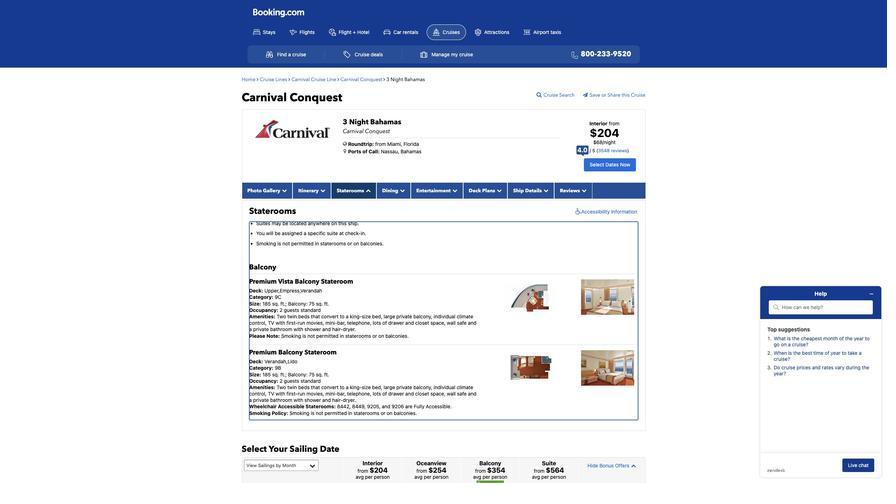 Task type: vqa. For each thing, say whether or not it's contained in the screenshot.
the top king-
yes



Task type: locate. For each thing, give the bounding box(es) containing it.
control, up please
[[249, 320, 267, 326]]

2 avg from the left
[[415, 474, 423, 480]]

this right share on the right top of the page
[[622, 92, 630, 98]]

1 vertical spatial select
[[242, 444, 267, 455]]

2 vertical spatial conquest
[[365, 127, 390, 135]]

4 person from the left
[[551, 474, 566, 480]]

specific
[[308, 230, 326, 237]]

1 to from the top
[[340, 314, 345, 320]]

185 down "upper,empress,verandah"
[[263, 301, 271, 307]]

of for staterooms
[[383, 320, 387, 326]]

2 wall from the top
[[447, 391, 456, 397]]

4 per from the left
[[542, 474, 549, 480]]

bathroom inside two twin beds that convert to a king-size bed, large private balcony, individual climate control, tv with first-run movies, mini-bar, telephone, lots of drawer and closet space, wall safe and a private bathroom with shower and hair-dryer. wheelchair accessible staterooms: 8442, 8449, 9205, and 9206 are fully accessible. smoking policy: smoking is not permitted in staterooms or on balconies.
[[270, 397, 292, 403]]

category: inside category: 9c size: 185 sq. ft.; balcony: 75 sq. ft. occupancy: 2 guests standard amenities:
[[249, 294, 274, 300]]

chevron down image for dining
[[399, 188, 405, 193]]

cabin image for verandah,lido deck on carnival conquest image
[[582, 350, 635, 386]]

convert
[[321, 314, 339, 320], [321, 384, 339, 390]]

map marker image
[[344, 149, 347, 154]]

two down 9c
[[277, 314, 286, 320]]

2 ft.; from the top
[[281, 372, 287, 378]]

control, up wheelchair
[[249, 391, 267, 397]]

mini- for is
[[326, 320, 337, 326]]

0 vertical spatial conquest
[[360, 76, 382, 83]]

1 climate from the top
[[457, 314, 474, 320]]

cruise right the find
[[292, 51, 306, 57]]

0 vertical spatial safe
[[457, 320, 467, 326]]

climate inside two twin beds that convert to a king-size bed, large private balcony, individual climate control, tv with first-run movies, mini-bar, telephone, lots of drawer and closet space, wall safe and a private bathroom with shower and hair-dryer. please note: smoking is not permitted in staterooms or on balconies.
[[457, 314, 474, 320]]

2 hair- from the top
[[332, 397, 343, 403]]

category: 9c size: 185 sq. ft.; balcony: 75 sq. ft. occupancy: 2 guests standard amenities:
[[249, 294, 329, 320]]

0 vertical spatial individual
[[434, 314, 456, 320]]

globe image
[[343, 141, 347, 146]]

3 angle right image from the left
[[338, 77, 339, 82]]

that inside two twin beds that convert to a king-size bed, large private balcony, individual climate control, tv with first-run movies, mini-bar, telephone, lots of drawer and closet space, wall safe and a private bathroom with shower and hair-dryer. please note: smoking is not permitted in staterooms or on balconies.
[[311, 314, 320, 320]]

0 vertical spatial to
[[340, 314, 345, 320]]

ft. for category: 9c size: 185 sq. ft.; balcony: 75 sq. ft. occupancy: 2 guests standard amenities:
[[324, 301, 329, 307]]

bathroom inside two twin beds that convert to a king-size bed, large private balcony, individual climate control, tv with first-run movies, mini-bar, telephone, lots of drawer and closet space, wall safe and a private bathroom with shower and hair-dryer. please note: smoking is not permitted in staterooms or on balconies.
[[270, 326, 292, 333]]

oceanview
[[417, 460, 447, 467]]

beds inside two twin beds that convert to a king-size bed, large private balcony, individual climate control, tv with first-run movies, mini-bar, telephone, lots of drawer and closet space, wall safe and a private bathroom with shower and hair-dryer. please note: smoking is not permitted in staterooms or on balconies.
[[298, 314, 310, 320]]

that down "upper,empress,verandah"
[[311, 314, 320, 320]]

from up ports of call: nassau, bahamas
[[375, 141, 386, 147]]

stateroom
[[321, 277, 353, 286], [305, 348, 337, 357]]

chevron down image left staterooms dropdown button
[[319, 188, 326, 193]]

/ left "5"
[[590, 148, 592, 153]]

chevron down image for photo gallery
[[280, 188, 287, 193]]

per down interior
[[365, 474, 373, 480]]

deck: inside premium vista balcony stateroom deck: upper,empress,verandah
[[249, 288, 263, 294]]

4 avg from the left
[[532, 474, 540, 480]]

select down the (
[[590, 162, 605, 168]]

shower down category: 9c size: 185 sq. ft.; balcony: 75 sq. ft. occupancy: 2 guests standard amenities:
[[305, 326, 321, 333]]

shower inside two twin beds that convert to a king-size bed, large private balcony, individual climate control, tv with first-run movies, mini-bar, telephone, lots of drawer and closet space, wall safe and a private bathroom with shower and hair-dryer. wheelchair accessible staterooms: 8442, 8449, 9205, and 9206 are fully accessible. smoking policy: smoking is not permitted in staterooms or on balconies.
[[305, 397, 321, 403]]

1 vertical spatial bahamas
[[370, 117, 402, 127]]

0 vertical spatial dryer.
[[343, 326, 356, 333]]

size: inside the category: 9b size: 185 sq. ft.; balcony: 75 sq. ft. occupancy: 2 guests standard amenities:
[[249, 372, 261, 378]]

chevron down image inside itinerary dropdown button
[[319, 188, 326, 193]]

bed, for staterooms
[[372, 314, 383, 320]]

1 twin from the top
[[288, 314, 297, 320]]

2 cruise from the left
[[459, 51, 473, 57]]

1 vertical spatial first-
[[287, 391, 298, 397]]

twin for staterooms:
[[288, 384, 297, 390]]

from down interior
[[358, 468, 369, 474]]

bar, inside two twin beds that convert to a king-size bed, large private balcony, individual climate control, tv with first-run movies, mini-bar, telephone, lots of drawer and closet space, wall safe and a private bathroom with shower and hair-dryer. please note: smoking is not permitted in staterooms or on balconies.
[[337, 320, 346, 326]]

chevron down image inside ship details "dropdown button"
[[542, 188, 549, 193]]

movies, up staterooms:
[[307, 391, 324, 397]]

1 vertical spatial mini-
[[326, 391, 337, 397]]

view
[[247, 463, 257, 468]]

accessibility information
[[582, 209, 638, 215]]

to inside two twin beds that convert to a king-size bed, large private balcony, individual climate control, tv with first-run movies, mini-bar, telephone, lots of drawer and closet space, wall safe and a private bathroom with shower and hair-dryer. wheelchair accessible staterooms: 8442, 8449, 9205, and 9206 are fully accessible. smoking policy: smoking is not permitted in staterooms or on balconies.
[[340, 384, 345, 390]]

wall for two twin beds that convert to a king-size bed, large private balcony, individual climate control, tv with first-run movies, mini-bar, telephone, lots of drawer and closet space, wall safe and a private bathroom with shower and hair-dryer. please note: smoking is not permitted in staterooms or on balconies.
[[447, 320, 456, 326]]

that for staterooms:
[[311, 384, 320, 390]]

cruise for cruise lines
[[260, 76, 274, 83]]

1 bed, from the top
[[372, 314, 383, 320]]

two for note:
[[277, 314, 286, 320]]

1 vertical spatial balconies.
[[386, 333, 409, 339]]

dryer. inside two twin beds that convert to a king-size bed, large private balcony, individual climate control, tv with first-run movies, mini-bar, telephone, lots of drawer and closet space, wall safe and a private bathroom with shower and hair-dryer. wheelchair accessible staterooms: 8442, 8449, 9205, and 9206 are fully accessible. smoking policy: smoking is not permitted in staterooms or on balconies.
[[343, 397, 356, 403]]

balcony, inside two twin beds that convert to a king-size bed, large private balcony, individual climate control, tv with first-run movies, mini-bar, telephone, lots of drawer and closet space, wall safe and a private bathroom with shower and hair-dryer. please note: smoking is not permitted in staterooms or on balconies.
[[414, 314, 433, 320]]

2 balcony, from the top
[[414, 384, 433, 390]]

1 hair- from the top
[[332, 326, 343, 333]]

carnival cruise line link
[[292, 76, 336, 83]]

size inside two twin beds that convert to a king-size bed, large private balcony, individual climate control, tv with first-run movies, mini-bar, telephone, lots of drawer and closet space, wall safe and a private bathroom with shower and hair-dryer. please note: smoking is not permitted in staterooms or on balconies.
[[362, 314, 371, 320]]

/
[[603, 139, 604, 145], [590, 148, 592, 153]]

is down staterooms:
[[311, 410, 315, 416]]

convert for 8442,
[[321, 384, 339, 390]]

0 horizontal spatial chevron down image
[[399, 188, 405, 193]]

1 vertical spatial not
[[308, 333, 315, 339]]

2 twin from the top
[[288, 384, 297, 390]]

2 deck: from the top
[[249, 359, 263, 365]]

balcony, for accessible.
[[414, 384, 433, 390]]

closet inside two twin beds that convert to a king-size bed, large private balcony, individual climate control, tv with first-run movies, mini-bar, telephone, lots of drawer and closet space, wall safe and a private bathroom with shower and hair-dryer. wheelchair accessible staterooms: 8442, 8449, 9205, and 9206 are fully accessible. smoking policy: smoking is not permitted in staterooms or on balconies.
[[415, 391, 429, 397]]

individual inside two twin beds that convert to a king-size bed, large private balcony, individual climate control, tv with first-run movies, mini-bar, telephone, lots of drawer and closet space, wall safe and a private bathroom with shower and hair-dryer. please note: smoking is not permitted in staterooms or on balconies.
[[434, 314, 456, 320]]

run for smoking
[[298, 320, 305, 326]]

chevron down image for deck plans
[[495, 188, 502, 193]]

space,
[[431, 320, 446, 326], [431, 391, 446, 397]]

ft.; inside category: 9c size: 185 sq. ft.; balcony: 75 sq. ft. occupancy: 2 guests standard amenities:
[[281, 301, 287, 307]]

0 horizontal spatial angle right image
[[257, 77, 259, 82]]

occupancy: down 9c
[[249, 307, 278, 313]]

airport taxis link
[[518, 25, 567, 40]]

balcony: down premium balcony stateroom deck: verandah,lido
[[288, 372, 308, 378]]

/ up 4.0 / 5 ( 3548 reviews )
[[603, 139, 604, 145]]

king- for permitted
[[350, 314, 362, 320]]

0 vertical spatial is
[[278, 240, 281, 247]]

standard up staterooms:
[[301, 378, 321, 384]]

from for roundtrip: from miami, florida
[[375, 141, 386, 147]]

1 horizontal spatial not
[[308, 333, 315, 339]]

chevron down image left ship
[[495, 188, 502, 193]]

run
[[298, 320, 305, 326], [298, 391, 305, 397]]

tv for wheelchair
[[268, 391, 274, 397]]

2 individual from the top
[[434, 384, 456, 390]]

cruise for manage my cruise
[[459, 51, 473, 57]]

1 person from the left
[[374, 474, 390, 480]]

2 amenities: from the top
[[249, 384, 276, 390]]

staterooms inside dropdown button
[[337, 187, 364, 194]]

1 horizontal spatial this
[[622, 92, 630, 98]]

1 vertical spatial telephone,
[[347, 391, 372, 397]]

0 vertical spatial climate
[[457, 314, 474, 320]]

0 vertical spatial carnival conquest
[[341, 76, 382, 83]]

closet inside two twin beds that convert to a king-size bed, large private balcony, individual climate control, tv with first-run movies, mini-bar, telephone, lots of drawer and closet space, wall safe and a private bathroom with shower and hair-dryer. please note: smoking is not permitted in staterooms or on balconies.
[[415, 320, 429, 326]]

2 dryer. from the top
[[343, 397, 356, 403]]

185 inside the category: 9b size: 185 sq. ft.; balcony: 75 sq. ft. occupancy: 2 guests standard amenities:
[[263, 372, 271, 378]]

tv inside two twin beds that convert to a king-size bed, large private balcony, individual climate control, tv with first-run movies, mini-bar, telephone, lots of drawer and closet space, wall safe and a private bathroom with shower and hair-dryer. please note: smoking is not permitted in staterooms or on balconies.
[[268, 320, 274, 326]]

sq. down premium balcony stateroom deck: verandah,lido
[[316, 372, 323, 378]]

2 75 from the top
[[309, 372, 315, 378]]

cruise deals
[[355, 51, 383, 57]]

2
[[280, 307, 283, 313], [280, 378, 283, 384]]

75 for category: 9c size: 185 sq. ft.; balcony: 75 sq. ft. occupancy: 2 guests standard amenities:
[[309, 301, 315, 307]]

1 75 from the top
[[309, 301, 315, 307]]

ship details
[[514, 187, 542, 194]]

with
[[276, 320, 285, 326], [294, 326, 303, 333], [276, 391, 285, 397], [294, 397, 303, 403]]

suite from $564 avg per person
[[532, 460, 566, 480]]

ports of call: nassau, bahamas
[[348, 148, 422, 154]]

balcony from $354 avg per person
[[473, 460, 508, 480]]

suite
[[542, 460, 556, 467]]

first-
[[287, 320, 298, 326], [287, 391, 298, 397]]

1 vertical spatial /
[[590, 148, 592, 153]]

size: inside category: 9c size: 185 sq. ft.; balcony: 75 sq. ft. occupancy: 2 guests standard amenities:
[[249, 301, 261, 307]]

2 category: from the top
[[249, 365, 274, 371]]

control, inside two twin beds that convert to a king-size bed, large private balcony, individual climate control, tv with first-run movies, mini-bar, telephone, lots of drawer and closet space, wall safe and a private bathroom with shower and hair-dryer. please note: smoking is not permitted in staterooms or on balconies.
[[249, 320, 267, 326]]

carnival conquest down lines
[[242, 90, 342, 105]]

1 vertical spatial bed,
[[372, 384, 383, 390]]

$204 inside interior from $204 avg per person
[[370, 466, 388, 475]]

per inside balcony from $354 avg per person
[[483, 474, 491, 480]]

0 vertical spatial staterooms
[[337, 187, 364, 194]]

ship details button
[[508, 183, 555, 199]]

paper plane image
[[583, 92, 590, 97]]

safe for two twin beds that convert to a king-size bed, large private balcony, individual climate control, tv with first-run movies, mini-bar, telephone, lots of drawer and closet space, wall safe and a private bathroom with shower and hair-dryer. wheelchair accessible staterooms: 8442, 8449, 9205, and 9206 are fully accessible. smoking policy: smoking is not permitted in staterooms or on balconies.
[[457, 391, 467, 397]]

beds
[[298, 314, 310, 320], [298, 384, 310, 390]]

staterooms up may
[[249, 205, 296, 217]]

per down suite
[[542, 474, 549, 480]]

carnival conquest left angle right image
[[341, 76, 382, 83]]

0 vertical spatial 2
[[280, 307, 283, 313]]

mini- inside two twin beds that convert to a king-size bed, large private balcony, individual climate control, tv with first-run movies, mini-bar, telephone, lots of drawer and closet space, wall safe and a private bathroom with shower and hair-dryer. please note: smoking is not permitted in staterooms or on balconies.
[[326, 320, 337, 326]]

1 vertical spatial deck:
[[249, 359, 263, 365]]

telephone, inside two twin beds that convert to a king-size bed, large private balcony, individual climate control, tv with first-run movies, mini-bar, telephone, lots of drawer and closet space, wall safe and a private bathroom with shower and hair-dryer. please note: smoking is not permitted in staterooms or on balconies.
[[347, 320, 372, 326]]

per
[[365, 474, 373, 480], [424, 474, 432, 480], [483, 474, 491, 480], [542, 474, 549, 480]]

size for 9206
[[362, 384, 371, 390]]

0 vertical spatial amenities:
[[249, 314, 276, 320]]

1 chevron down image from the left
[[399, 188, 405, 193]]

0 vertical spatial ft.;
[[281, 301, 287, 307]]

1 drawer from the top
[[389, 320, 404, 326]]

0 vertical spatial wall
[[447, 320, 456, 326]]

staterooms
[[320, 240, 346, 247], [345, 333, 371, 339], [354, 410, 380, 416]]

1 space, from the top
[[431, 320, 446, 326]]

angle right image for carnival
[[338, 77, 339, 82]]

hair- for 8449,
[[332, 397, 343, 403]]

3 inside 3 night bahamas carnival conquest
[[343, 117, 348, 127]]

two down 9b
[[277, 384, 286, 390]]

2 chevron down image from the left
[[319, 188, 326, 193]]

interior
[[363, 460, 383, 467]]

chevron down image
[[280, 188, 287, 193], [319, 188, 326, 193], [451, 188, 458, 193], [542, 188, 549, 193]]

bahamas right angle right image
[[405, 76, 425, 83]]

not up premium balcony stateroom deck: verandah,lido
[[308, 333, 315, 339]]

0 vertical spatial permitted
[[291, 240, 314, 247]]

$68
[[594, 139, 603, 145]]

1 vertical spatial tv
[[268, 391, 274, 397]]

wall inside two twin beds that convert to a king-size bed, large private balcony, individual climate control, tv with first-run movies, mini-bar, telephone, lots of drawer and closet space, wall safe and a private bathroom with shower and hair-dryer. please note: smoking is not permitted in staterooms or on balconies.
[[447, 320, 456, 326]]

75 inside the category: 9b size: 185 sq. ft.; balcony: 75 sq. ft. occupancy: 2 guests standard amenities:
[[309, 372, 315, 378]]

0 vertical spatial closet
[[415, 320, 429, 326]]

occupancy: for 9c
[[249, 307, 278, 313]]

king- for 9205,
[[350, 384, 362, 390]]

select
[[590, 162, 605, 168], [242, 444, 267, 455]]

movies, down category: 9c size: 185 sq. ft.; balcony: 75 sq. ft. occupancy: 2 guests standard amenities:
[[307, 320, 324, 326]]

1 horizontal spatial in
[[340, 333, 344, 339]]

1 run from the top
[[298, 320, 305, 326]]

cruise inside dropdown button
[[459, 51, 473, 57]]

shower up staterooms:
[[305, 397, 321, 403]]

verandah,lido
[[265, 359, 298, 365]]

size inside two twin beds that convert to a king-size bed, large private balcony, individual climate control, tv with first-run movies, mini-bar, telephone, lots of drawer and closet space, wall safe and a private bathroom with shower and hair-dryer. wheelchair accessible staterooms: 8442, 8449, 9205, and 9206 are fully accessible. smoking policy: smoking is not permitted in staterooms or on balconies.
[[362, 384, 371, 390]]

sq. down 9b
[[272, 372, 279, 378]]

standard
[[301, 307, 321, 313], [301, 378, 321, 384]]

$204 inside 'interior from $204 $68 / night'
[[590, 126, 620, 140]]

2 that from the top
[[311, 384, 320, 390]]

cabin image for upper,empress,verandah deck on carnival conquest image
[[582, 280, 635, 315]]

category:
[[249, 294, 274, 300], [249, 365, 274, 371]]

2 drawer from the top
[[389, 391, 404, 397]]

per inside interior from $204 avg per person
[[365, 474, 373, 480]]

of inside two twin beds that convert to a king-size bed, large private balcony, individual climate control, tv with first-run movies, mini-bar, telephone, lots of drawer and closet space, wall safe and a private bathroom with shower and hair-dryer. wheelchair accessible staterooms: 8442, 8449, 9205, and 9206 are fully accessible. smoking policy: smoking is not permitted in staterooms or on balconies.
[[383, 391, 387, 397]]

person down suite
[[551, 474, 566, 480]]

conquest
[[360, 76, 382, 83], [290, 90, 342, 105], [365, 127, 390, 135]]

shower for smoking
[[305, 326, 321, 333]]

cruise for cruise deals
[[355, 51, 370, 57]]

carnival down cruise lines
[[242, 90, 287, 105]]

1 guests from the top
[[284, 307, 299, 313]]

1 avg from the left
[[356, 474, 364, 480]]

1 lots from the top
[[373, 320, 381, 326]]

you will be assigned a specific suite at check-in.
[[256, 230, 366, 237]]

safe inside two twin beds that convert to a king-size bed, large private balcony, individual climate control, tv with first-run movies, mini-bar, telephone, lots of drawer and closet space, wall safe and a private bathroom with shower and hair-dryer. wheelchair accessible staterooms: 8442, 8449, 9205, and 9206 are fully accessible. smoking policy: smoking is not permitted in staterooms or on balconies.
[[457, 391, 467, 397]]

florida
[[404, 141, 419, 147]]

chevron up image right bonus
[[630, 463, 636, 468]]

bahamas for 3 night bahamas carnival conquest
[[370, 117, 402, 127]]

1 two from the top
[[277, 314, 286, 320]]

size: up please
[[249, 301, 261, 307]]

0 vertical spatial size:
[[249, 301, 261, 307]]

mini-
[[326, 320, 337, 326], [326, 391, 337, 397]]

1 vertical spatial staterooms
[[345, 333, 371, 339]]

or
[[602, 92, 607, 98], [348, 240, 352, 247], [373, 333, 377, 339], [381, 410, 386, 416]]

staterooms button
[[331, 183, 377, 199]]

1 first- from the top
[[287, 320, 298, 326]]

2 balcony: from the top
[[288, 372, 308, 378]]

1 vertical spatial hair-
[[332, 397, 343, 403]]

1 wall from the top
[[447, 320, 456, 326]]

1 tv from the top
[[268, 320, 274, 326]]

2 standard from the top
[[301, 378, 321, 384]]

2 to from the top
[[340, 384, 345, 390]]

tv for please
[[268, 320, 274, 326]]

0 horizontal spatial /
[[590, 148, 592, 153]]

to for 9205,
[[340, 384, 345, 390]]

large inside two twin beds that convert to a king-size bed, large private balcony, individual climate control, tv with first-run movies, mini-bar, telephone, lots of drawer and closet space, wall safe and a private bathroom with shower and hair-dryer. wheelchair accessible staterooms: 8442, 8449, 9205, and 9206 are fully accessible. smoking policy: smoking is not permitted in staterooms or on balconies.
[[384, 384, 395, 390]]

2 premium from the top
[[249, 348, 277, 357]]

from right interior on the top
[[609, 120, 620, 126]]

lots inside two twin beds that convert to a king-size bed, large private balcony, individual climate control, tv with first-run movies, mini-bar, telephone, lots of drawer and closet space, wall safe and a private bathroom with shower and hair-dryer. please note: smoking is not permitted in staterooms or on balconies.
[[373, 320, 381, 326]]

by
[[276, 463, 281, 468]]

carnival right 'line'
[[341, 76, 359, 83]]

from
[[609, 120, 620, 126], [375, 141, 386, 147], [358, 468, 369, 474], [417, 468, 427, 474], [475, 468, 486, 474], [534, 468, 545, 474]]

this up at at the top
[[339, 221, 347, 227]]

1 cruise from the left
[[292, 51, 306, 57]]

2 vertical spatial is
[[311, 410, 315, 416]]

0 vertical spatial lots
[[373, 320, 381, 326]]

1 vertical spatial staterooms
[[249, 205, 296, 217]]

from down "oceanview"
[[417, 468, 427, 474]]

0 vertical spatial chevron up image
[[364, 188, 371, 193]]

1 per from the left
[[365, 474, 373, 480]]

0 vertical spatial select
[[590, 162, 605, 168]]

convert inside two twin beds that convert to a king-size bed, large private balcony, individual climate control, tv with first-run movies, mini-bar, telephone, lots of drawer and closet space, wall safe and a private bathroom with shower and hair-dryer. wheelchair accessible staterooms: 8442, 8449, 9205, and 9206 are fully accessible. smoking policy: smoking is not permitted in staterooms or on balconies.
[[321, 384, 339, 390]]

1 bar, from the top
[[337, 320, 346, 326]]

1 occupancy: from the top
[[249, 307, 278, 313]]

bed, inside two twin beds that convert to a king-size bed, large private balcony, individual climate control, tv with first-run movies, mini-bar, telephone, lots of drawer and closet space, wall safe and a private bathroom with shower and hair-dryer. wheelchair accessible staterooms: 8442, 8449, 9205, and 9206 are fully accessible. smoking policy: smoking is not permitted in staterooms or on balconies.
[[372, 384, 383, 390]]

balcony: inside the category: 9b size: 185 sq. ft.; balcony: 75 sq. ft. occupancy: 2 guests standard amenities:
[[288, 372, 308, 378]]

1 vertical spatial 3
[[343, 117, 348, 127]]

1 vertical spatial drawer
[[389, 391, 404, 397]]

balcony up recommended image
[[480, 460, 502, 467]]

1 bathroom from the top
[[270, 326, 292, 333]]

1 185 from the top
[[263, 301, 271, 307]]

1 dryer. from the top
[[343, 326, 356, 333]]

cruise lines link
[[260, 76, 287, 83]]

2 per from the left
[[424, 474, 432, 480]]

1 shower from the top
[[305, 326, 321, 333]]

occupancy: inside the category: 9b size: 185 sq. ft.; balcony: 75 sq. ft. occupancy: 2 guests standard amenities:
[[249, 378, 278, 384]]

not down "assigned"
[[283, 240, 290, 247]]

1 vertical spatial permitted
[[316, 333, 339, 339]]

2 control, from the top
[[249, 391, 267, 397]]

1 vertical spatial stateroom
[[305, 348, 337, 357]]

75 down premium balcony stateroom deck: verandah,lido
[[309, 372, 315, 378]]

3 for 3 night bahamas
[[387, 76, 390, 83]]

0 vertical spatial 185
[[263, 301, 271, 307]]

be for located
[[283, 221, 288, 227]]

2 large from the top
[[384, 384, 395, 390]]

185 for 9c
[[263, 301, 271, 307]]

in.
[[361, 230, 366, 237]]

dryer. inside two twin beds that convert to a king-size bed, large private balcony, individual climate control, tv with first-run movies, mini-bar, telephone, lots of drawer and closet space, wall safe and a private bathroom with shower and hair-dryer. please note: smoking is not permitted in staterooms or on balconies.
[[343, 326, 356, 333]]

roundtrip:
[[348, 141, 374, 147]]

chevron down image left reviews
[[542, 188, 549, 193]]

2 safe from the top
[[457, 391, 467, 397]]

movies, inside two twin beds that convert to a king-size bed, large private balcony, individual climate control, tv with first-run movies, mini-bar, telephone, lots of drawer and closet space, wall safe and a private bathroom with shower and hair-dryer. wheelchair accessible staterooms: 8442, 8449, 9205, and 9206 are fully accessible. smoking policy: smoking is not permitted in staterooms or on balconies.
[[307, 391, 324, 397]]

1 vertical spatial 2
[[280, 378, 283, 384]]

guests
[[284, 307, 299, 313], [284, 378, 299, 384]]

2 occupancy: from the top
[[249, 378, 278, 384]]

2 for 9b
[[280, 378, 283, 384]]

amenities: up wheelchair
[[249, 384, 276, 390]]

amenities: up please
[[249, 314, 276, 320]]

1 vertical spatial standard
[[301, 378, 321, 384]]

avg down "oceanview"
[[415, 474, 423, 480]]

carnival cruise line
[[292, 76, 336, 83]]

hair- inside two twin beds that convert to a king-size bed, large private balcony, individual climate control, tv with first-run movies, mini-bar, telephone, lots of drawer and closet space, wall safe and a private bathroom with shower and hair-dryer. wheelchair accessible staterooms: 8442, 8449, 9205, and 9206 are fully accessible. smoking policy: smoking is not permitted in staterooms or on balconies.
[[332, 397, 343, 403]]

guests down "upper,empress,verandah"
[[284, 307, 299, 313]]

occupancy: down 9b
[[249, 378, 278, 384]]

first- inside two twin beds that convert to a king-size bed, large private balcony, individual climate control, tv with first-run movies, mini-bar, telephone, lots of drawer and closet space, wall safe and a private bathroom with shower and hair-dryer. please note: smoking is not permitted in staterooms or on balconies.
[[287, 320, 298, 326]]

from inside suite from $564 avg per person
[[534, 468, 545, 474]]

closet
[[415, 320, 429, 326], [415, 391, 429, 397]]

0 vertical spatial category:
[[249, 294, 274, 300]]

1 vertical spatial of
[[383, 320, 387, 326]]

1 vertical spatial size:
[[249, 372, 261, 378]]

mini- for 8442,
[[326, 391, 337, 397]]

date
[[320, 444, 340, 455]]

0 vertical spatial beds
[[298, 314, 310, 320]]

2 185 from the top
[[263, 372, 271, 378]]

185 for 9b
[[263, 372, 271, 378]]

chevron down image for reviews
[[580, 188, 587, 193]]

1 ft. from the top
[[324, 301, 329, 307]]

balcony up "upper,empress,verandah"
[[295, 277, 320, 286]]

avg left $564
[[532, 474, 540, 480]]

chevron up image inside staterooms dropdown button
[[364, 188, 371, 193]]

standard inside the category: 9b size: 185 sq. ft.; balcony: 75 sq. ft. occupancy: 2 guests standard amenities:
[[301, 378, 321, 384]]

first- inside two twin beds that convert to a king-size bed, large private balcony, individual climate control, tv with first-run movies, mini-bar, telephone, lots of drawer and closet space, wall safe and a private bathroom with shower and hair-dryer. wheelchair accessible staterooms: 8442, 8449, 9205, and 9206 are fully accessible. smoking policy: smoking is not permitted in staterooms or on balconies.
[[287, 391, 298, 397]]

occupancy: for 9b
[[249, 378, 278, 384]]

1 balcony: from the top
[[288, 301, 308, 307]]

bar, for permitted
[[337, 320, 346, 326]]

premium
[[249, 277, 277, 286], [249, 348, 277, 357]]

0 horizontal spatial chevron up image
[[364, 188, 371, 193]]

premium up 9c
[[249, 277, 277, 286]]

first- up accessible
[[287, 391, 298, 397]]

2 size from the top
[[362, 384, 371, 390]]

0 vertical spatial two
[[277, 314, 286, 320]]

2 horizontal spatial is
[[311, 410, 315, 416]]

two inside two twin beds that convert to a king-size bed, large private balcony, individual climate control, tv with first-run movies, mini-bar, telephone, lots of drawer and closet space, wall safe and a private bathroom with shower and hair-dryer. wheelchair accessible staterooms: 8442, 8449, 9205, and 9206 are fully accessible. smoking policy: smoking is not permitted in staterooms or on balconies.
[[277, 384, 286, 390]]

bahamas down florida at the left
[[401, 148, 422, 154]]

2 beds from the top
[[298, 384, 310, 390]]

2 shower from the top
[[305, 397, 321, 403]]

carnival up roundtrip:
[[343, 127, 364, 135]]

tv up wheelchair
[[268, 391, 274, 397]]

0 vertical spatial large
[[384, 314, 395, 320]]

angle right image right home at the left top of page
[[257, 77, 259, 82]]

drawer inside two twin beds that convert to a king-size bed, large private balcony, individual climate control, tv with first-run movies, mini-bar, telephone, lots of drawer and closet space, wall safe and a private bathroom with shower and hair-dryer. wheelchair accessible staterooms: 8442, 8449, 9205, and 9206 are fully accessible. smoking policy: smoking is not permitted in staterooms or on balconies.
[[389, 391, 404, 397]]

cruise inside the travel menu navigation
[[355, 51, 370, 57]]

climate for two twin beds that convert to a king-size bed, large private balcony, individual climate control, tv with first-run movies, mini-bar, telephone, lots of drawer and closet space, wall safe and a private bathroom with shower and hair-dryer. wheelchair accessible staterooms: 8442, 8449, 9205, and 9206 are fully accessible. smoking policy: smoking is not permitted in staterooms or on balconies.
[[457, 384, 474, 390]]

cruise
[[355, 51, 370, 57], [260, 76, 274, 83], [311, 76, 326, 83], [544, 92, 558, 98], [631, 92, 646, 98]]

1 beds from the top
[[298, 314, 310, 320]]

1 control, from the top
[[249, 320, 267, 326]]

ft.; down 9b
[[281, 372, 287, 378]]

drawer for are
[[389, 391, 404, 397]]

not inside two twin beds that convert to a king-size bed, large private balcony, individual climate control, tv with first-run movies, mini-bar, telephone, lots of drawer and closet space, wall safe and a private bathroom with shower and hair-dryer. please note: smoking is not permitted in staterooms or on balconies.
[[308, 333, 315, 339]]

angle right image right 'line'
[[338, 77, 339, 82]]

mini- inside two twin beds that convert to a king-size bed, large private balcony, individual climate control, tv with first-run movies, mini-bar, telephone, lots of drawer and closet space, wall safe and a private bathroom with shower and hair-dryer. wheelchair accessible staterooms: 8442, 8449, 9205, and 9206 are fully accessible. smoking policy: smoking is not permitted in staterooms or on balconies.
[[326, 391, 337, 397]]

2 down 9c
[[280, 307, 283, 313]]

amenities: for category: 9c size: 185 sq. ft.; balcony: 75 sq. ft. occupancy: 2 guests standard amenities:
[[249, 314, 276, 320]]

1 vertical spatial closet
[[415, 391, 429, 397]]

chevron up image
[[364, 188, 371, 193], [630, 463, 636, 468]]

convert for is
[[321, 314, 339, 320]]

ft.
[[324, 301, 329, 307], [324, 372, 329, 378]]

2 space, from the top
[[431, 391, 446, 397]]

ft. down premium vista balcony stateroom deck: upper,empress,verandah
[[324, 301, 329, 307]]

cruise left lines
[[260, 76, 274, 83]]

1 horizontal spatial /
[[603, 139, 604, 145]]

bonus
[[600, 463, 614, 469]]

please
[[249, 333, 265, 339]]

control, for please
[[249, 320, 267, 326]]

cruise left "search"
[[544, 92, 558, 98]]

movies, inside two twin beds that convert to a king-size bed, large private balcony, individual climate control, tv with first-run movies, mini-bar, telephone, lots of drawer and closet space, wall safe and a private bathroom with shower and hair-dryer. please note: smoking is not permitted in staterooms or on balconies.
[[307, 320, 324, 326]]

closet for accessible.
[[415, 391, 429, 397]]

upper,empress,verandah
[[265, 288, 322, 294]]

800-233-9520
[[581, 49, 632, 59]]

ft.; down 9c
[[281, 301, 287, 307]]

1 mini- from the top
[[326, 320, 337, 326]]

guests inside the category: 9b size: 185 sq. ft.; balcony: 75 sq. ft. occupancy: 2 guests standard amenities:
[[284, 378, 299, 384]]

0 vertical spatial premium
[[249, 277, 277, 286]]

bar, for 9205,
[[337, 391, 346, 397]]

3 right angle right image
[[387, 76, 390, 83]]

not inside two twin beds that convert to a king-size bed, large private balcony, individual climate control, tv with first-run movies, mini-bar, telephone, lots of drawer and closet space, wall safe and a private bathroom with shower and hair-dryer. wheelchair accessible staterooms: 8442, 8449, 9205, and 9206 are fully accessible. smoking policy: smoking is not permitted in staterooms or on balconies.
[[316, 410, 323, 416]]

interior from $204 avg per person
[[356, 460, 390, 480]]

0 horizontal spatial night
[[349, 117, 369, 127]]

2 ft. from the top
[[324, 372, 329, 378]]

per inside oceanview from $254 avg per person
[[424, 474, 432, 480]]

lines
[[276, 76, 287, 83]]

3 per from the left
[[483, 474, 491, 480]]

2 inside the category: 9b size: 185 sq. ft.; balcony: 75 sq. ft. occupancy: 2 guests standard amenities:
[[280, 378, 283, 384]]

sq. down premium vista balcony stateroom deck: upper,empress,verandah
[[316, 301, 323, 307]]

3 chevron down image from the left
[[451, 188, 458, 193]]

4 chevron down image from the left
[[542, 188, 549, 193]]

photo
[[248, 187, 262, 194]]

telephone, inside two twin beds that convert to a king-size bed, large private balcony, individual climate control, tv with first-run movies, mini-bar, telephone, lots of drawer and closet space, wall safe and a private bathroom with shower and hair-dryer. wheelchair accessible staterooms: 8442, 8449, 9205, and 9206 are fully accessible. smoking policy: smoking is not permitted in staterooms or on balconies.
[[347, 391, 372, 397]]

car
[[394, 29, 402, 35]]

0 vertical spatial shower
[[305, 326, 321, 333]]

1 large from the top
[[384, 314, 395, 320]]

bahamas for 3 night bahamas
[[405, 76, 425, 83]]

9b
[[275, 365, 281, 371]]

taxis
[[551, 29, 562, 35]]

size: up wheelchair
[[249, 372, 261, 378]]

person inside balcony from $354 avg per person
[[492, 474, 508, 480]]

0 vertical spatial hair-
[[332, 326, 343, 333]]

king- inside two twin beds that convert to a king-size bed, large private balcony, individual climate control, tv with first-run movies, mini-bar, telephone, lots of drawer and closet space, wall safe and a private bathroom with shower and hair-dryer. wheelchair accessible staterooms: 8442, 8449, 9205, and 9206 are fully accessible. smoking policy: smoking is not permitted in staterooms or on balconies.
[[350, 384, 362, 390]]

from for oceanview from $254 avg per person
[[417, 468, 427, 474]]

angle right image right lines
[[289, 77, 290, 82]]

category: left 9b
[[249, 365, 274, 371]]

0 vertical spatial /
[[603, 139, 604, 145]]

avg up recommended image
[[473, 474, 482, 480]]

is down may
[[278, 240, 281, 247]]

1 vertical spatial to
[[340, 384, 345, 390]]

details
[[525, 187, 542, 194]]

2 telephone, from the top
[[347, 391, 372, 397]]

1 vertical spatial individual
[[434, 384, 456, 390]]

chevron up image left dining
[[364, 188, 371, 193]]

0 vertical spatial size
[[362, 314, 371, 320]]

beds up accessible
[[298, 384, 310, 390]]

wall for two twin beds that convert to a king-size bed, large private balcony, individual climate control, tv with first-run movies, mini-bar, telephone, lots of drawer and closet space, wall safe and a private bathroom with shower and hair-dryer. wheelchair accessible staterooms: 8442, 8449, 9205, and 9206 are fully accessible. smoking policy: smoking is not permitted in staterooms or on balconies.
[[447, 391, 456, 397]]

policy:
[[272, 410, 288, 416]]

avg down interior
[[356, 474, 364, 480]]

1 premium from the top
[[249, 277, 277, 286]]

1 vertical spatial large
[[384, 384, 395, 390]]

chevron down image
[[399, 188, 405, 193], [495, 188, 502, 193], [580, 188, 587, 193]]

shower
[[305, 326, 321, 333], [305, 397, 321, 403]]

1 deck: from the top
[[249, 288, 263, 294]]

telephone, for 9205,
[[347, 391, 372, 397]]

balcony: down "upper,empress,verandah"
[[288, 301, 308, 307]]

size
[[362, 314, 371, 320], [362, 384, 371, 390]]

premium inside premium vista balcony stateroom deck: upper,empress,verandah
[[249, 277, 277, 286]]

0 vertical spatial first-
[[287, 320, 298, 326]]

person down interior
[[374, 474, 390, 480]]

space, inside two twin beds that convert to a king-size bed, large private balcony, individual climate control, tv with first-run movies, mini-bar, telephone, lots of drawer and closet space, wall safe and a private bathroom with shower and hair-dryer. please note: smoking is not permitted in staterooms or on balconies.
[[431, 320, 446, 326]]

3 person from the left
[[492, 474, 508, 480]]

night for 3 night bahamas
[[391, 76, 403, 83]]

deck
[[469, 187, 481, 194]]

2 chevron down image from the left
[[495, 188, 502, 193]]

staterooms inside two twin beds that convert to a king-size bed, large private balcony, individual climate control, tv with first-run movies, mini-bar, telephone, lots of drawer and closet space, wall safe and a private bathroom with shower and hair-dryer. wheelchair accessible staterooms: 8442, 8449, 9205, and 9206 are fully accessible. smoking policy: smoking is not permitted in staterooms or on balconies.
[[354, 410, 380, 416]]

from inside balcony from $354 avg per person
[[475, 468, 486, 474]]

balcony:
[[288, 301, 308, 307], [288, 372, 308, 378]]

3 for 3 night bahamas carnival conquest
[[343, 117, 348, 127]]

1 vertical spatial two
[[277, 384, 286, 390]]

hair- inside two twin beds that convert to a king-size bed, large private balcony, individual climate control, tv with first-run movies, mini-bar, telephone, lots of drawer and closet space, wall safe and a private bathroom with shower and hair-dryer. please note: smoking is not permitted in staterooms or on balconies.
[[332, 326, 343, 333]]

to inside two twin beds that convert to a king-size bed, large private balcony, individual climate control, tv with first-run movies, mini-bar, telephone, lots of drawer and closet space, wall safe and a private bathroom with shower and hair-dryer. please note: smoking is not permitted in staterooms or on balconies.
[[340, 314, 345, 320]]

bathroom up the note:
[[270, 326, 292, 333]]

1 vertical spatial balcony,
[[414, 384, 433, 390]]

0 vertical spatial that
[[311, 314, 320, 320]]

balcony: inside category: 9c size: 185 sq. ft.; balcony: 75 sq. ft. occupancy: 2 guests standard amenities:
[[288, 301, 308, 307]]

2 horizontal spatial in
[[348, 410, 352, 416]]

balconies.
[[361, 240, 384, 247], [386, 333, 409, 339], [394, 410, 417, 416]]

beds inside two twin beds that convert to a king-size bed, large private balcony, individual climate control, tv with first-run movies, mini-bar, telephone, lots of drawer and closet space, wall safe and a private bathroom with shower and hair-dryer. wheelchair accessible staterooms: 8442, 8449, 9205, and 9206 are fully accessible. smoking policy: smoking is not permitted in staterooms or on balconies.
[[298, 384, 310, 390]]

per down "oceanview"
[[424, 474, 432, 480]]

2 guests from the top
[[284, 378, 299, 384]]

$204
[[590, 126, 620, 140], [370, 466, 388, 475]]

ft.; inside the category: 9b size: 185 sq. ft.; balcony: 75 sq. ft. occupancy: 2 guests standard amenities:
[[281, 372, 287, 378]]

2 first- from the top
[[287, 391, 298, 397]]

1 standard from the top
[[301, 307, 321, 313]]

1 vertical spatial convert
[[321, 384, 339, 390]]

chevron down image left entertainment
[[399, 188, 405, 193]]

2 mini- from the top
[[326, 391, 337, 397]]

2 vertical spatial of
[[383, 391, 387, 397]]

1 vertical spatial run
[[298, 391, 305, 397]]

wall
[[447, 320, 456, 326], [447, 391, 456, 397]]

2 vertical spatial staterooms
[[354, 410, 380, 416]]

1 vertical spatial 75
[[309, 372, 315, 378]]

first- for smoking
[[287, 320, 298, 326]]

1 vertical spatial ft.;
[[281, 372, 287, 378]]

chevron down image for itinerary
[[319, 188, 326, 193]]

ft.;
[[281, 301, 287, 307], [281, 372, 287, 378]]

2 person from the left
[[433, 474, 449, 480]]

2 horizontal spatial angle right image
[[338, 77, 339, 82]]

amenities: inside category: 9c size: 185 sq. ft.; balcony: 75 sq. ft. occupancy: 2 guests standard amenities:
[[249, 314, 276, 320]]

night for 3 night bahamas carnival conquest
[[349, 117, 369, 127]]

from for suite from $564 avg per person
[[534, 468, 545, 474]]

night inside 3 night bahamas carnival conquest
[[349, 117, 369, 127]]

chevron down image left "itinerary"
[[280, 188, 287, 193]]

2 convert from the top
[[321, 384, 339, 390]]

75 down premium vista balcony stateroom deck: upper,empress,verandah
[[309, 301, 315, 307]]

185 down the verandah,lido
[[263, 372, 271, 378]]

smoking right the note:
[[281, 333, 301, 339]]

1 that from the top
[[311, 314, 320, 320]]

2 lots from the top
[[373, 391, 381, 397]]

ft. inside category: 9c size: 185 sq. ft.; balcony: 75 sq. ft. occupancy: 2 guests standard amenities:
[[324, 301, 329, 307]]

is up premium balcony stateroom deck: verandah,lido
[[303, 333, 306, 339]]

1 closet from the top
[[415, 320, 429, 326]]

0 vertical spatial bahamas
[[405, 76, 425, 83]]

from up recommended image
[[475, 468, 486, 474]]

wall inside two twin beds that convert to a king-size bed, large private balcony, individual climate control, tv with first-run movies, mini-bar, telephone, lots of drawer and closet space, wall safe and a private bathroom with shower and hair-dryer. wheelchair accessible staterooms: 8442, 8449, 9205, and 9206 are fully accessible. smoking policy: smoking is not permitted in staterooms or on balconies.
[[447, 391, 456, 397]]

2 vertical spatial in
[[348, 410, 352, 416]]

0 vertical spatial king-
[[350, 314, 362, 320]]

select up view
[[242, 444, 267, 455]]

1 vertical spatial amenities:
[[249, 384, 276, 390]]

angle right image
[[257, 77, 259, 82], [289, 77, 290, 82], [338, 77, 339, 82]]

0 horizontal spatial cruise
[[292, 51, 306, 57]]

occupancy: inside category: 9c size: 185 sq. ft.; balcony: 75 sq. ft. occupancy: 2 guests standard amenities:
[[249, 307, 278, 313]]

smoking inside two twin beds that convert to a king-size bed, large private balcony, individual climate control, tv with first-run movies, mini-bar, telephone, lots of drawer and closet space, wall safe and a private bathroom with shower and hair-dryer. please note: smoking is not permitted in staterooms or on balconies.
[[281, 333, 301, 339]]

1 telephone, from the top
[[347, 320, 372, 326]]

0 vertical spatial not
[[283, 240, 290, 247]]

king- inside two twin beds that convert to a king-size bed, large private balcony, individual climate control, tv with first-run movies, mini-bar, telephone, lots of drawer and closet space, wall safe and a private bathroom with shower and hair-dryer. please note: smoking is not permitted in staterooms or on balconies.
[[350, 314, 362, 320]]

climate
[[457, 314, 474, 320], [457, 384, 474, 390]]

0 vertical spatial tv
[[268, 320, 274, 326]]

smoking down accessible
[[290, 410, 310, 416]]

1 horizontal spatial chevron down image
[[495, 188, 502, 193]]

1 vertical spatial dryer.
[[343, 397, 356, 403]]

carnival inside 3 night bahamas carnival conquest
[[343, 127, 364, 135]]

that up staterooms:
[[311, 384, 320, 390]]

0 horizontal spatial $204
[[370, 466, 388, 475]]

3 chevron down image from the left
[[580, 188, 587, 193]]

0 vertical spatial mini-
[[326, 320, 337, 326]]

from for balcony from $354 avg per person
[[475, 468, 486, 474]]

sq.
[[272, 301, 279, 307], [316, 301, 323, 307], [272, 372, 279, 378], [316, 372, 323, 378]]

telephone, for permitted
[[347, 320, 372, 326]]

0 vertical spatial in
[[315, 240, 319, 247]]

cruise left deals
[[355, 51, 370, 57]]

1 amenities: from the top
[[249, 314, 276, 320]]

accessibility
[[582, 209, 610, 215]]

two twin beds that convert to a king-size bed, large private balcony, individual climate control, tv with first-run movies, mini-bar, telephone, lots of drawer and closet space, wall safe and a private bathroom with shower and hair-dryer. please note: smoking is not permitted in staterooms or on balconies.
[[249, 314, 477, 339]]

1 convert from the top
[[321, 314, 339, 320]]

0 vertical spatial twin
[[288, 314, 297, 320]]

1 individual from the top
[[434, 314, 456, 320]]

conquest up roundtrip: from miami, florida
[[365, 127, 390, 135]]

run down category: 9c size: 185 sq. ft.; balcony: 75 sq. ft. occupancy: 2 guests standard amenities:
[[298, 320, 305, 326]]

1 category: from the top
[[249, 294, 274, 300]]

sailings
[[258, 463, 275, 468]]

information
[[612, 209, 638, 215]]

1 vertical spatial movies,
[[307, 391, 324, 397]]

1 horizontal spatial angle right image
[[289, 77, 290, 82]]

convert inside two twin beds that convert to a king-size bed, large private balcony, individual climate control, tv with first-run movies, mini-bar, telephone, lots of drawer and closet space, wall safe and a private bathroom with shower and hair-dryer. please note: smoking is not permitted in staterooms or on balconies.
[[321, 314, 339, 320]]

bed, inside two twin beds that convert to a king-size bed, large private balcony, individual climate control, tv with first-run movies, mini-bar, telephone, lots of drawer and closet space, wall safe and a private bathroom with shower and hair-dryer. please note: smoking is not permitted in staterooms or on balconies.
[[372, 314, 383, 320]]

dryer. for permitted
[[343, 326, 356, 333]]

avg inside oceanview from $254 avg per person
[[415, 474, 423, 480]]

per for $254
[[424, 474, 432, 480]]

private
[[397, 314, 412, 320], [253, 326, 269, 333], [397, 384, 412, 390], [253, 397, 269, 403]]

2 bed, from the top
[[372, 384, 383, 390]]

avg for $354
[[473, 474, 482, 480]]

drawer
[[389, 320, 404, 326], [389, 391, 404, 397]]

person inside interior from $204 avg per person
[[374, 474, 390, 480]]

premium down please
[[249, 348, 277, 357]]

0 horizontal spatial not
[[283, 240, 290, 247]]

control, for wheelchair
[[249, 391, 267, 397]]

conquest left angle right image
[[360, 76, 382, 83]]

1 size: from the top
[[249, 301, 261, 307]]

1 vertical spatial lots
[[373, 391, 381, 397]]

2 size: from the top
[[249, 372, 261, 378]]

chevron down image inside photo gallery "dropdown button"
[[280, 188, 287, 193]]

2 2 from the top
[[280, 378, 283, 384]]

2 bathroom from the top
[[270, 397, 292, 403]]

1 king- from the top
[[350, 314, 362, 320]]

smoking down will
[[256, 240, 276, 247]]

person for $564
[[551, 474, 566, 480]]

0 vertical spatial balconies.
[[361, 240, 384, 247]]

that inside two twin beds that convert to a king-size bed, large private balcony, individual climate control, tv with first-run movies, mini-bar, telephone, lots of drawer and closet space, wall safe and a private bathroom with shower and hair-dryer. wheelchair accessible staterooms: 8442, 8449, 9205, and 9206 are fully accessible. smoking policy: smoking is not permitted in staterooms or on balconies.
[[311, 384, 320, 390]]

1 ft.; from the top
[[281, 301, 287, 307]]

premium inside premium balcony stateroom deck: verandah,lido
[[249, 348, 277, 357]]

save or share this cruise
[[590, 92, 646, 98]]

1 balcony, from the top
[[414, 314, 433, 320]]

2 climate from the top
[[457, 384, 474, 390]]

1 2 from the top
[[280, 307, 283, 313]]



Task type: describe. For each thing, give the bounding box(es) containing it.
2 vertical spatial bahamas
[[401, 148, 422, 154]]

4.0
[[578, 146, 588, 154]]

category: for category: 9c size: 185 sq. ft.; balcony: 75 sq. ft. occupancy: 2 guests standard amenities:
[[249, 294, 274, 300]]

flights
[[300, 29, 315, 35]]

of for 9206
[[383, 391, 387, 397]]

balcony inside balcony from $354 avg per person
[[480, 460, 502, 467]]

premium balcony stateroom deck: verandah,lido
[[249, 348, 337, 365]]

ports
[[348, 148, 361, 154]]

in inside two twin beds that convert to a king-size bed, large private balcony, individual climate control, tv with first-run movies, mini-bar, telephone, lots of drawer and closet space, wall safe and a private bathroom with shower and hair-dryer. please note: smoking is not permitted in staterooms or on balconies.
[[340, 333, 344, 339]]

reviews button
[[555, 183, 593, 199]]

that for smoking
[[311, 314, 320, 320]]

person for $254
[[433, 474, 449, 480]]

drawer for or
[[389, 320, 404, 326]]

now
[[620, 162, 631, 168]]

deck plans
[[469, 187, 495, 194]]

per for $564
[[542, 474, 549, 480]]

safe for two twin beds that convert to a king-size bed, large private balcony, individual climate control, tv with first-run movies, mini-bar, telephone, lots of drawer and closet space, wall safe and a private bathroom with shower and hair-dryer. please note: smoking is not permitted in staterooms or on balconies.
[[457, 320, 467, 326]]

to for permitted
[[340, 314, 345, 320]]

from for interior from $204 $68 / night
[[609, 120, 620, 126]]

movies, for smoking
[[307, 320, 324, 326]]

recommended image
[[477, 481, 504, 483]]

individual for balconies.
[[434, 314, 456, 320]]

amenities: for category: 9b size: 185 sq. ft.; balcony: 75 sq. ft. occupancy: 2 guests standard amenities:
[[249, 384, 276, 390]]

4.0 / 5 ( 3548 reviews )
[[578, 146, 629, 154]]

3548
[[599, 148, 610, 153]]

0 horizontal spatial this
[[339, 221, 347, 227]]

on inside two twin beds that convert to a king-size bed, large private balcony, individual climate control, tv with first-run movies, mini-bar, telephone, lots of drawer and closet space, wall safe and a private bathroom with shower and hair-dryer. wheelchair accessible staterooms: 8442, 8449, 9205, and 9206 are fully accessible. smoking policy: smoking is not permitted in staterooms or on balconies.
[[387, 410, 393, 416]]

cruise left 'line'
[[311, 76, 326, 83]]

balconies. inside two twin beds that convert to a king-size bed, large private balcony, individual climate control, tv with first-run movies, mini-bar, telephone, lots of drawer and closet space, wall safe and a private bathroom with shower and hair-dryer. wheelchair accessible staterooms: 8442, 8449, 9205, and 9206 are fully accessible. smoking policy: smoking is not permitted in staterooms or on balconies.
[[394, 410, 417, 416]]

balcony: for 9c
[[288, 301, 308, 307]]

conquest inside 3 night bahamas carnival conquest
[[365, 127, 390, 135]]

chevron down image for entertainment
[[451, 188, 458, 193]]

shower for staterooms:
[[305, 397, 321, 403]]

attractions link
[[469, 25, 515, 40]]

per for $204
[[365, 474, 373, 480]]

space, for balconies.
[[431, 320, 446, 326]]

0 vertical spatial staterooms
[[320, 240, 346, 247]]

+
[[353, 29, 356, 35]]

carnival conquest main content
[[238, 71, 649, 483]]

hide
[[588, 463, 599, 469]]

stateroom inside premium vista balcony stateroom deck: upper,empress,verandah
[[321, 277, 353, 286]]

guests for 9b
[[284, 378, 299, 384]]

home link
[[242, 76, 256, 83]]

permitted inside two twin beds that convert to a king-size bed, large private balcony, individual climate control, tv with first-run movies, mini-bar, telephone, lots of drawer and closet space, wall safe and a private bathroom with shower and hair-dryer. please note: smoking is not permitted in staterooms or on balconies.
[[316, 333, 339, 339]]

vista
[[278, 277, 293, 286]]

save or share this cruise link
[[583, 92, 646, 98]]

0 horizontal spatial in
[[315, 240, 319, 247]]

800-233-9520 link
[[569, 49, 632, 60]]

balcony inside premium balcony stateroom deck: verandah,lido
[[278, 348, 303, 357]]

call:
[[369, 148, 380, 154]]

cruises
[[443, 29, 460, 35]]

is inside two twin beds that convert to a king-size bed, large private balcony, individual climate control, tv with first-run movies, mini-bar, telephone, lots of drawer and closet space, wall safe and a private bathroom with shower and hair-dryer. please note: smoking is not permitted in staterooms or on balconies.
[[303, 333, 306, 339]]

two for accessible
[[277, 384, 286, 390]]

cruise deals link
[[336, 47, 391, 61]]

line
[[327, 76, 336, 83]]

smoking down wheelchair
[[249, 410, 271, 416]]

or inside two twin beds that convert to a king-size bed, large private balcony, individual climate control, tv with first-run movies, mini-bar, telephone, lots of drawer and closet space, wall safe and a private bathroom with shower and hair-dryer. please note: smoking is not permitted in staterooms or on balconies.
[[373, 333, 377, 339]]

3548 reviews link
[[599, 148, 628, 153]]

deck: inside premium balcony stateroom deck: verandah,lido
[[249, 359, 263, 365]]

premium for premium vista balcony stateroom
[[249, 277, 277, 286]]

standard for category: 9c size: 185 sq. ft.; balcony: 75 sq. ft. occupancy: 2 guests standard amenities:
[[301, 307, 321, 313]]

balcony up 9c
[[249, 263, 277, 272]]

may
[[272, 221, 281, 227]]

entertainment
[[417, 187, 451, 194]]

climate for two twin beds that convert to a king-size bed, large private balcony, individual climate control, tv with first-run movies, mini-bar, telephone, lots of drawer and closet space, wall safe and a private bathroom with shower and hair-dryer. please note: smoking is not permitted in staterooms or on balconies.
[[457, 314, 474, 320]]

interior
[[590, 120, 608, 126]]

two twin beds that convert to a king-size bed, large private balcony, individual climate control, tv with first-run movies, mini-bar, telephone, lots of drawer and closet space, wall safe and a private bathroom with shower and hair-dryer. wheelchair accessible staterooms: 8442, 8449, 9205, and 9206 are fully accessible. smoking policy: smoking is not permitted in staterooms or on balconies.
[[249, 384, 477, 416]]

cruise right share on the right top of the page
[[631, 92, 646, 98]]

/ inside 4.0 / 5 ( 3548 reviews )
[[590, 148, 592, 153]]

carnival conquest link
[[341, 76, 384, 83]]

first- for staterooms:
[[287, 391, 298, 397]]

0 vertical spatial of
[[363, 148, 368, 154]]

photo gallery
[[248, 187, 280, 194]]

twin for smoking
[[288, 314, 297, 320]]

bed, for 9206
[[372, 384, 383, 390]]

cruise for cruise search
[[544, 92, 558, 98]]

per for $354
[[483, 474, 491, 480]]

find a cruise link
[[258, 47, 314, 61]]

located
[[290, 221, 307, 227]]

itinerary button
[[293, 183, 331, 199]]

on inside two twin beds that convert to a king-size bed, large private balcony, individual climate control, tv with first-run movies, mini-bar, telephone, lots of drawer and closet space, wall safe and a private bathroom with shower and hair-dryer. please note: smoking is not permitted in staterooms or on balconies.
[[379, 333, 384, 339]]

ft.; for 9b
[[281, 372, 287, 378]]

wheelchair image
[[574, 208, 582, 215]]

chevron up image for hide bonus offers
[[630, 463, 636, 468]]

are
[[406, 404, 413, 410]]

standard for category: 9b size: 185 sq. ft.; balcony: 75 sq. ft. occupancy: 2 guests standard amenities:
[[301, 378, 321, 384]]

anywhere
[[308, 221, 330, 227]]

space, for accessible.
[[431, 391, 446, 397]]

size: for category: 9b size: 185 sq. ft.; balcony: 75 sq. ft. occupancy: 2 guests standard amenities:
[[249, 372, 261, 378]]

offers
[[615, 463, 630, 469]]

deals
[[371, 51, 383, 57]]

/ inside 'interior from $204 $68 / night'
[[603, 139, 604, 145]]

angle right image
[[384, 77, 385, 82]]

angle right image for cruise
[[289, 77, 290, 82]]

chevron up image for staterooms
[[364, 188, 371, 193]]

flight
[[339, 29, 352, 35]]

ship.
[[348, 221, 359, 227]]

home
[[242, 76, 256, 83]]

smoking is not permitted in staterooms or on balconies.
[[256, 240, 384, 247]]

a inside navigation
[[288, 51, 291, 57]]

carnival cruise line image
[[255, 119, 331, 139]]

nassau,
[[381, 148, 400, 154]]

interior from $204 $68 / night
[[590, 120, 620, 145]]

dining
[[382, 187, 399, 194]]

lots for 9206
[[373, 391, 381, 397]]

select for select          dates now
[[590, 162, 605, 168]]

search image
[[537, 92, 544, 97]]

9c
[[275, 294, 282, 300]]

avg for $564
[[532, 474, 540, 480]]

0 horizontal spatial is
[[278, 240, 281, 247]]

movies, for staterooms:
[[307, 391, 324, 397]]

travel menu navigation
[[248, 45, 640, 63]]

deck plans button
[[463, 183, 508, 199]]

avg for $254
[[415, 474, 423, 480]]

stateroom inside premium balcony stateroom deck: verandah,lido
[[305, 348, 337, 357]]

stays
[[263, 29, 276, 35]]

(
[[597, 148, 599, 153]]

car rentals
[[394, 29, 419, 35]]

category: 9b size: 185 sq. ft.; balcony: 75 sq. ft. occupancy: 2 guests standard amenities:
[[249, 365, 329, 390]]

select          dates now link
[[584, 159, 636, 171]]

hotel
[[357, 29, 370, 35]]

ship
[[514, 187, 524, 194]]

$204 for interior from $204 $68 / night
[[590, 126, 620, 140]]

balcony: for 9b
[[288, 372, 308, 378]]

1 vertical spatial carnival conquest
[[242, 90, 342, 105]]

is inside two twin beds that convert to a king-size bed, large private balcony, individual climate control, tv with first-run movies, mini-bar, telephone, lots of drawer and closet space, wall safe and a private bathroom with shower and hair-dryer. wheelchair accessible staterooms: 8442, 8449, 9205, and 9206 are fully accessible. smoking policy: smoking is not permitted in staterooms or on balconies.
[[311, 410, 315, 416]]

you
[[256, 230, 265, 237]]

0 horizontal spatial staterooms
[[249, 205, 296, 217]]

0 vertical spatial this
[[622, 92, 630, 98]]

hide bonus offers
[[588, 463, 630, 469]]

bathroom for accessible
[[270, 397, 292, 403]]

balcony, for balconies.
[[414, 314, 433, 320]]

bathroom for note:
[[270, 326, 292, 333]]

1 angle right image from the left
[[257, 77, 259, 82]]

view sailings by month link
[[244, 460, 319, 471]]

sailing
[[290, 444, 318, 455]]

month
[[283, 463, 296, 468]]

carnival right lines
[[292, 76, 310, 83]]

booking.com home image
[[253, 8, 304, 18]]

balcony inside premium vista balcony stateroom deck: upper,empress,verandah
[[295, 277, 320, 286]]

my
[[451, 51, 458, 57]]

balconies. inside two twin beds that convert to a king-size bed, large private balcony, individual climate control, tv with first-run movies, mini-bar, telephone, lots of drawer and closet space, wall safe and a private bathroom with shower and hair-dryer. please note: smoking is not permitted in staterooms or on balconies.
[[386, 333, 409, 339]]

select for select your sailing date
[[242, 444, 267, 455]]

8449,
[[352, 404, 366, 410]]

staterooms:
[[306, 404, 336, 410]]

car rentals link
[[378, 25, 424, 40]]

at
[[339, 230, 344, 237]]

sq. down 9c
[[272, 301, 279, 307]]

permitted inside two twin beds that convert to a king-size bed, large private balcony, individual climate control, tv with first-run movies, mini-bar, telephone, lots of drawer and closet space, wall safe and a private bathroom with shower and hair-dryer. wheelchair accessible staterooms: 8442, 8449, 9205, and 9206 are fully accessible. smoking policy: smoking is not permitted in staterooms or on balconies.
[[325, 410, 347, 416]]

hair- for not
[[332, 326, 343, 333]]

suite
[[327, 230, 338, 237]]

lots for staterooms
[[373, 320, 381, 326]]

8442,
[[337, 404, 351, 410]]

itinerary
[[298, 187, 319, 194]]

will
[[266, 230, 274, 237]]

be for assigned
[[275, 230, 281, 237]]

select your sailing date
[[242, 444, 340, 455]]

miami,
[[387, 141, 402, 147]]

photo gallery button
[[242, 183, 293, 199]]

premium vista balcony stateroom deck: upper,empress,verandah
[[249, 277, 353, 294]]

run for staterooms:
[[298, 391, 305, 397]]

cruise search link
[[537, 92, 582, 98]]

staterooms inside two twin beds that convert to a king-size bed, large private balcony, individual climate control, tv with first-run movies, mini-bar, telephone, lots of drawer and closet space, wall safe and a private bathroom with shower and hair-dryer. please note: smoking is not permitted in staterooms or on balconies.
[[345, 333, 371, 339]]

2 for 9c
[[280, 307, 283, 313]]

800-
[[581, 49, 597, 59]]

size: for category: 9c size: 185 sq. ft.; balcony: 75 sq. ft. occupancy: 2 guests standard amenities:
[[249, 301, 261, 307]]

search
[[560, 92, 575, 98]]

cruise for find a cruise
[[292, 51, 306, 57]]

dryer. for 9205,
[[343, 397, 356, 403]]

or inside two twin beds that convert to a king-size bed, large private balcony, individual climate control, tv with first-run movies, mini-bar, telephone, lots of drawer and closet space, wall safe and a private bathroom with shower and hair-dryer. wheelchair accessible staterooms: 8442, 8449, 9205, and 9206 are fully accessible. smoking policy: smoking is not permitted in staterooms or on balconies.
[[381, 410, 386, 416]]

person for $204
[[374, 474, 390, 480]]

large for staterooms
[[384, 314, 395, 320]]

cruises link
[[427, 24, 466, 40]]

cruise search
[[544, 92, 575, 98]]

in inside two twin beds that convert to a king-size bed, large private balcony, individual climate control, tv with first-run movies, mini-bar, telephone, lots of drawer and closet space, wall safe and a private bathroom with shower and hair-dryer. wheelchair accessible staterooms: 8442, 8449, 9205, and 9206 are fully accessible. smoking policy: smoking is not permitted in staterooms or on balconies.
[[348, 410, 352, 416]]

$254
[[429, 466, 447, 475]]

wheelchair
[[249, 404, 277, 410]]

$204 for interior from $204 avg per person
[[370, 466, 388, 475]]

flight + hotel
[[339, 29, 370, 35]]

hide bonus offers link
[[581, 459, 644, 472]]

beds for smoking
[[298, 314, 310, 320]]

1 vertical spatial conquest
[[290, 90, 342, 105]]

ft. for category: 9b size: 185 sq. ft.; balcony: 75 sq. ft. occupancy: 2 guests standard amenities:
[[324, 372, 329, 378]]

your
[[269, 444, 288, 455]]

premium for premium balcony stateroom
[[249, 348, 277, 357]]

guests for 9c
[[284, 307, 299, 313]]

individual for accessible.
[[434, 384, 456, 390]]

beds for staterooms:
[[298, 384, 310, 390]]

3 night bahamas
[[387, 76, 425, 83]]



